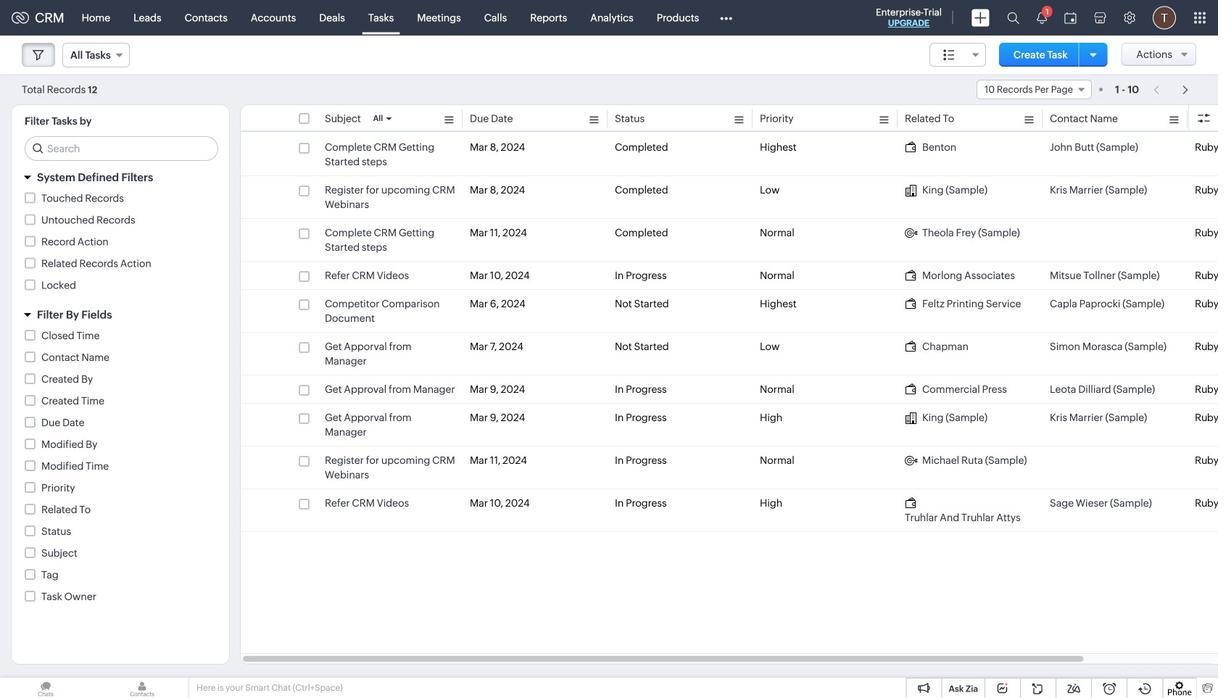 Task type: locate. For each thing, give the bounding box(es) containing it.
None field
[[62, 43, 130, 67], [929, 43, 986, 67], [977, 80, 1092, 99], [62, 43, 130, 67], [977, 80, 1092, 99]]

row group
[[241, 133, 1218, 532]]

signals element
[[1028, 0, 1056, 36]]

search image
[[1007, 12, 1019, 24]]

create menu element
[[963, 0, 998, 35]]

size image
[[943, 49, 955, 62]]

none field size
[[929, 43, 986, 67]]



Task type: describe. For each thing, give the bounding box(es) containing it.
contacts image
[[96, 678, 188, 698]]

logo image
[[12, 12, 29, 24]]

create menu image
[[972, 9, 990, 26]]

Other Modules field
[[711, 6, 742, 29]]

Search text field
[[25, 137, 218, 160]]

calendar image
[[1064, 12, 1077, 24]]

search element
[[998, 0, 1028, 36]]

chats image
[[0, 678, 91, 698]]

profile image
[[1153, 6, 1176, 29]]

profile element
[[1144, 0, 1185, 35]]



Task type: vqa. For each thing, say whether or not it's contained in the screenshot.
Tasks LINK on the left top of page
no



